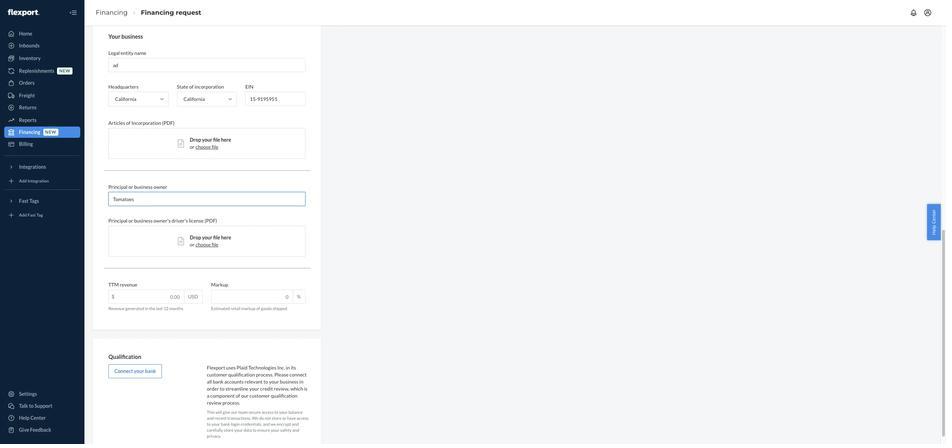 Task type: vqa. For each thing, say whether or not it's contained in the screenshot.
first the All from the top
no



Task type: describe. For each thing, give the bounding box(es) containing it.
file alt image
[[178, 237, 184, 246]]

your down relevant
[[250, 386, 259, 392]]

ensure
[[258, 428, 270, 434]]

principal or business owner
[[109, 184, 167, 190]]

talk to support link
[[4, 401, 80, 413]]

%
[[297, 294, 301, 300]]

of right articles
[[126, 120, 131, 126]]

owner
[[154, 184, 167, 190]]

1 horizontal spatial access
[[297, 416, 309, 422]]

help center link
[[4, 413, 80, 424]]

transactions.
[[228, 416, 251, 422]]

settings
[[19, 392, 37, 398]]

last
[[156, 307, 163, 312]]

technologies
[[249, 365, 277, 371]]

principal for principal or business owner's driver's license (pdf)
[[109, 218, 128, 224]]

give feedback button
[[4, 425, 80, 436]]

0 vertical spatial (pdf)
[[162, 120, 175, 126]]

bank inside button
[[145, 369, 156, 375]]

goods
[[261, 307, 272, 312]]

add fast tag link
[[4, 210, 80, 221]]

driver's
[[172, 218, 188, 224]]

incorporation
[[195, 84, 224, 90]]

your inside button
[[134, 369, 144, 375]]

financing request
[[141, 9, 201, 16]]

review
[[207, 400, 222, 406]]

0 vertical spatial in
[[145, 307, 149, 312]]

owner's
[[154, 218, 171, 224]]

flexport
[[207, 365, 225, 371]]

connect
[[290, 372, 307, 378]]

connect your bank
[[114, 369, 156, 375]]

0 vertical spatial customer
[[207, 372, 227, 378]]

to up component at the bottom
[[220, 386, 225, 392]]

give
[[223, 410, 231, 416]]

financing request link
[[141, 9, 201, 16]]

2 horizontal spatial in
[[300, 379, 304, 385]]

close navigation image
[[69, 8, 78, 17]]

principal or business owner's driver's license (pdf)
[[109, 218, 217, 224]]

component
[[211, 393, 235, 399]]

legal entity name
[[109, 50, 146, 56]]

1 horizontal spatial customer
[[250, 393, 270, 399]]

estimated
[[211, 307, 230, 312]]

1 horizontal spatial in
[[286, 365, 290, 371]]

support
[[35, 404, 52, 410]]

privacy.
[[207, 434, 221, 440]]

accounts
[[225, 379, 244, 385]]

orders link
[[4, 78, 80, 89]]

of right state
[[189, 84, 194, 90]]

returns link
[[4, 102, 80, 113]]

fast tags
[[19, 198, 39, 204]]

balance
[[289, 410, 303, 416]]

business up legal entity name
[[122, 33, 143, 40]]

talk
[[19, 404, 28, 410]]

your up carefully
[[212, 422, 220, 428]]

fast inside add fast tag link
[[28, 213, 36, 218]]

your right file alt icon
[[202, 137, 212, 143]]

home link
[[4, 28, 80, 39]]

your
[[109, 33, 120, 40]]

give
[[19, 428, 29, 434]]

legal
[[109, 50, 120, 56]]

integrations button
[[4, 162, 80, 173]]

inbounds link
[[4, 40, 80, 51]]

or left owner's
[[129, 218, 133, 224]]

this will give our team secure access to your balance and recent transactions. we do not store or have access to your bank login credentials, and we encrypt and carefully store your data to ensure your safety and privacy.
[[207, 410, 309, 440]]

inventory link
[[4, 53, 80, 64]]

our inside this will give our team secure access to your balance and recent transactions. we do not store or have access to your bank login credentials, and we encrypt and carefully store your data to ensure your safety and privacy.
[[231, 410, 238, 416]]

your business
[[109, 33, 143, 40]]

state of incorporation
[[177, 84, 224, 90]]

open account menu image
[[924, 8, 933, 17]]

business left owner's
[[134, 218, 153, 224]]

orders
[[19, 80, 35, 86]]

new for financing
[[45, 130, 56, 135]]

bank inside flexport uses plaid technologies inc. in its customer qualification process. please connect all bank accounts relevant to your business in order to streamline your credit review, which is a component of our customer qualification review process.
[[213, 379, 224, 385]]

flexport logo image
[[8, 9, 39, 16]]

or right file alt icon
[[190, 144, 195, 150]]

$
[[112, 294, 115, 300]]

login
[[231, 422, 240, 428]]

revenue
[[109, 307, 125, 312]]

usd
[[188, 294, 198, 300]]

order
[[207, 386, 219, 392]]

to down credentials, in the bottom of the page
[[253, 428, 257, 434]]

help center inside button
[[932, 210, 938, 235]]

your down login
[[235, 428, 243, 434]]

integrations
[[19, 164, 46, 170]]

new for replenishments
[[59, 68, 70, 74]]

team
[[239, 410, 248, 416]]

add integration
[[19, 179, 49, 184]]

safety
[[280, 428, 292, 434]]

ein
[[246, 84, 254, 90]]

1 horizontal spatial store
[[272, 416, 282, 422]]

returns
[[19, 105, 37, 111]]

carefully
[[207, 428, 223, 434]]

all
[[207, 379, 212, 385]]

articles
[[109, 120, 125, 126]]

freight
[[19, 93, 35, 99]]

help inside "link"
[[19, 416, 30, 422]]

its
[[291, 365, 296, 371]]

help center inside "link"
[[19, 416, 46, 422]]

tags
[[29, 198, 39, 204]]

to right the talk
[[29, 404, 34, 410]]

inc.
[[278, 365, 285, 371]]

of inside flexport uses plaid technologies inc. in its customer qualification process. please connect all bank accounts relevant to your business in order to streamline your credit review, which is a component of our customer qualification review process.
[[236, 393, 240, 399]]

markup
[[211, 282, 228, 288]]

of left goods
[[256, 307, 260, 312]]

reports
[[19, 117, 37, 123]]

settings link
[[4, 389, 80, 401]]

fast tags button
[[4, 196, 80, 207]]

streamline
[[226, 386, 249, 392]]

here for articles of incorporation (pdf)
[[221, 137, 231, 143]]

breadcrumbs navigation
[[90, 2, 207, 23]]

do
[[259, 416, 264, 422]]

your up have
[[279, 410, 288, 416]]

your down we
[[271, 428, 280, 434]]

articles of incorporation (pdf)
[[109, 120, 175, 126]]

help inside button
[[932, 225, 938, 235]]

here for principal or business owner's driver's license (pdf)
[[221, 235, 231, 241]]

your down license
[[202, 235, 212, 241]]

not
[[265, 416, 271, 422]]

or inside this will give our team secure access to your balance and recent transactions. we do not store or have access to your bank login credentials, and we encrypt and carefully store your data to ensure your safety and privacy.
[[283, 416, 287, 422]]



Task type: locate. For each thing, give the bounding box(es) containing it.
california for headquarters
[[115, 96, 136, 102]]

uses
[[226, 365, 236, 371]]

(pdf) right incorporation
[[162, 120, 175, 126]]

1 horizontal spatial financing
[[96, 9, 128, 16]]

to
[[264, 379, 268, 385], [220, 386, 225, 392], [29, 404, 34, 410], [275, 410, 279, 416], [207, 422, 211, 428], [253, 428, 257, 434]]

0 vertical spatial principal
[[109, 184, 128, 190]]

0 vertical spatial help
[[932, 225, 938, 235]]

1 drop your file here or choose file from the top
[[190, 137, 231, 150]]

your right 'connect'
[[134, 369, 144, 375]]

choose for articles of incorporation (pdf)
[[196, 144, 211, 150]]

request
[[176, 9, 201, 16]]

relevant
[[245, 379, 263, 385]]

review,
[[274, 386, 290, 392]]

choose right file alt image
[[196, 242, 211, 248]]

access up the not
[[262, 410, 274, 416]]

access down balance
[[297, 416, 309, 422]]

2 california from the left
[[184, 96, 205, 102]]

billing
[[19, 141, 33, 147]]

1 vertical spatial add
[[19, 213, 27, 218]]

access
[[262, 410, 274, 416], [297, 416, 309, 422]]

0 vertical spatial process.
[[256, 372, 274, 378]]

1 vertical spatial access
[[297, 416, 309, 422]]

1 horizontal spatial california
[[184, 96, 205, 102]]

1 principal from the top
[[109, 184, 128, 190]]

generated
[[125, 307, 144, 312]]

0 horizontal spatial store
[[224, 428, 234, 434]]

choose for principal or business owner's driver's license (pdf)
[[196, 242, 211, 248]]

we
[[271, 422, 276, 428]]

1 vertical spatial choose
[[196, 242, 211, 248]]

store up we
[[272, 416, 282, 422]]

qualification down plaid
[[228, 372, 255, 378]]

0 horizontal spatial help center
[[19, 416, 46, 422]]

0 vertical spatial fast
[[19, 198, 28, 204]]

a
[[207, 393, 210, 399]]

financing for financing link
[[96, 9, 128, 16]]

fast left tags
[[19, 198, 28, 204]]

choose
[[196, 144, 211, 150], [196, 242, 211, 248]]

1 here from the top
[[221, 137, 231, 143]]

our down streamline
[[241, 393, 249, 399]]

have
[[287, 416, 296, 422]]

1 horizontal spatial center
[[932, 210, 938, 224]]

1 vertical spatial our
[[231, 410, 238, 416]]

encrypt
[[277, 422, 291, 428]]

drop your file here or choose file for articles of incorporation (pdf)
[[190, 137, 231, 150]]

open notifications image
[[910, 8, 919, 17]]

qualification
[[228, 372, 255, 378], [271, 393, 298, 399]]

2 principal from the top
[[109, 218, 128, 224]]

1 vertical spatial drop
[[190, 235, 201, 241]]

we
[[252, 416, 259, 422]]

1 horizontal spatial process.
[[256, 372, 274, 378]]

fast
[[19, 198, 28, 204], [28, 213, 36, 218]]

fast left tag
[[28, 213, 36, 218]]

please
[[275, 372, 289, 378]]

add down fast tags
[[19, 213, 27, 218]]

to up carefully
[[207, 422, 211, 428]]

file
[[213, 137, 220, 143], [212, 144, 219, 150], [213, 235, 220, 241], [212, 242, 219, 248]]

2 here from the top
[[221, 235, 231, 241]]

0 horizontal spatial financing
[[19, 129, 40, 135]]

customer down credit
[[250, 393, 270, 399]]

in down connect
[[300, 379, 304, 385]]

0 vertical spatial access
[[262, 410, 274, 416]]

0 vertical spatial our
[[241, 393, 249, 399]]

0 horizontal spatial access
[[262, 410, 274, 416]]

1 vertical spatial customer
[[250, 393, 270, 399]]

bank down recent
[[221, 422, 230, 428]]

financing link
[[96, 9, 128, 16]]

markup
[[241, 307, 256, 312]]

in
[[145, 307, 149, 312], [286, 365, 290, 371], [300, 379, 304, 385]]

california for state of incorporation
[[184, 96, 205, 102]]

0 vertical spatial add
[[19, 179, 27, 184]]

2 choose from the top
[[196, 242, 211, 248]]

qualification down 'review,'
[[271, 393, 298, 399]]

choose right file alt icon
[[196, 144, 211, 150]]

file alt image
[[178, 140, 184, 148]]

2 drop your file here or choose file from the top
[[190, 235, 231, 248]]

1 vertical spatial here
[[221, 235, 231, 241]]

in left its
[[286, 365, 290, 371]]

0 horizontal spatial customer
[[207, 372, 227, 378]]

0 vertical spatial center
[[932, 210, 938, 224]]

or up the encrypt
[[283, 416, 287, 422]]

secure
[[249, 410, 261, 416]]

or left owner
[[129, 184, 133, 190]]

center inside button
[[932, 210, 938, 224]]

of down streamline
[[236, 393, 240, 399]]

1 vertical spatial store
[[224, 428, 234, 434]]

1 drop from the top
[[190, 137, 201, 143]]

and down this
[[207, 416, 214, 422]]

replenishments
[[19, 68, 54, 74]]

0 vertical spatial choose
[[196, 144, 211, 150]]

headquarters
[[109, 84, 139, 90]]

add for add fast tag
[[19, 213, 27, 218]]

0 horizontal spatial help
[[19, 416, 30, 422]]

in left the
[[145, 307, 149, 312]]

2 drop from the top
[[190, 235, 201, 241]]

bank right all
[[213, 379, 224, 385]]

center
[[932, 210, 938, 224], [30, 416, 46, 422]]

principal for principal or business owner
[[109, 184, 128, 190]]

talk to support
[[19, 404, 52, 410]]

fast inside fast tags dropdown button
[[19, 198, 28, 204]]

business up which
[[280, 379, 299, 385]]

e.g. 01-2345678 text field
[[246, 92, 305, 106]]

0 text field
[[212, 291, 293, 304]]

add for add integration
[[19, 179, 27, 184]]

1 vertical spatial (pdf)
[[205, 218, 217, 224]]

0 horizontal spatial in
[[145, 307, 149, 312]]

0 horizontal spatial california
[[115, 96, 136, 102]]

and down have
[[292, 422, 299, 428]]

process. down technologies on the bottom of the page
[[256, 372, 274, 378]]

1 horizontal spatial qualification
[[271, 393, 298, 399]]

the
[[149, 307, 156, 312]]

2 vertical spatial in
[[300, 379, 304, 385]]

1 california from the left
[[115, 96, 136, 102]]

flexport uses plaid technologies inc. in its customer qualification process. please connect all bank accounts relevant to your business in order to streamline your credit review, which is a component of our customer qualification review process.
[[207, 365, 308, 406]]

new down reports link
[[45, 130, 56, 135]]

feedback
[[30, 428, 51, 434]]

e.g. Intense Incense inc. field
[[109, 58, 306, 72]]

1 vertical spatial drop your file here or choose file
[[190, 235, 231, 248]]

0 vertical spatial help center
[[932, 210, 938, 235]]

1 horizontal spatial new
[[59, 68, 70, 74]]

0 vertical spatial here
[[221, 137, 231, 143]]

0 horizontal spatial (pdf)
[[162, 120, 175, 126]]

0 vertical spatial drop your file here or choose file
[[190, 137, 231, 150]]

2 add from the top
[[19, 213, 27, 218]]

0 vertical spatial new
[[59, 68, 70, 74]]

name
[[135, 50, 146, 56]]

drop your file here or choose file down license
[[190, 235, 231, 248]]

months
[[169, 307, 183, 312]]

0 horizontal spatial center
[[30, 416, 46, 422]]

0 vertical spatial drop
[[190, 137, 201, 143]]

data
[[244, 428, 252, 434]]

revenue
[[120, 282, 137, 288]]

0 horizontal spatial new
[[45, 130, 56, 135]]

financing down reports
[[19, 129, 40, 135]]

help center button
[[928, 204, 942, 241]]

give feedback
[[19, 428, 51, 434]]

state
[[177, 84, 188, 90]]

financing left request
[[141, 9, 174, 16]]

california down state of incorporation
[[184, 96, 205, 102]]

ttm
[[109, 282, 119, 288]]

qualification
[[109, 354, 141, 361]]

1 vertical spatial qualification
[[271, 393, 298, 399]]

1 horizontal spatial help
[[932, 225, 938, 235]]

0 horizontal spatial our
[[231, 410, 238, 416]]

inventory
[[19, 55, 41, 61]]

to up we
[[275, 410, 279, 416]]

1 horizontal spatial help center
[[932, 210, 938, 235]]

and right 'safety'
[[293, 428, 299, 434]]

add integration link
[[4, 176, 80, 187]]

1 add from the top
[[19, 179, 27, 184]]

store down login
[[224, 428, 234, 434]]

california down the headquarters
[[115, 96, 136, 102]]

drop for principal or business owner's driver's license (pdf)
[[190, 235, 201, 241]]

(pdf) right license
[[205, 218, 217, 224]]

center inside "link"
[[30, 416, 46, 422]]

add
[[19, 179, 27, 184], [19, 213, 27, 218]]

0 vertical spatial store
[[272, 416, 282, 422]]

1 vertical spatial in
[[286, 365, 290, 371]]

add fast tag
[[19, 213, 43, 218]]

financing up your
[[96, 9, 128, 16]]

or right file alt image
[[190, 242, 195, 248]]

is
[[304, 386, 308, 392]]

connect your bank button
[[109, 365, 162, 379]]

ttm revenue
[[109, 282, 137, 288]]

retail
[[231, 307, 241, 312]]

our up transactions.
[[231, 410, 238, 416]]

1 vertical spatial principal
[[109, 218, 128, 224]]

inbounds
[[19, 43, 40, 49]]

Owner's full name field
[[109, 192, 306, 206]]

your down please
[[269, 379, 279, 385]]

here
[[221, 137, 231, 143], [221, 235, 231, 241]]

help center
[[932, 210, 938, 235], [19, 416, 46, 422]]

this
[[207, 410, 215, 416]]

0 vertical spatial qualification
[[228, 372, 255, 378]]

0 vertical spatial bank
[[145, 369, 156, 375]]

0 horizontal spatial qualification
[[228, 372, 255, 378]]

freight link
[[4, 90, 80, 101]]

1 vertical spatial fast
[[28, 213, 36, 218]]

connect
[[114, 369, 133, 375]]

0.00 text field
[[109, 291, 184, 304]]

drop your file here or choose file right file alt icon
[[190, 137, 231, 150]]

1 vertical spatial process.
[[223, 400, 240, 406]]

and down the not
[[263, 422, 270, 428]]

drop right file alt image
[[190, 235, 201, 241]]

bank right 'connect'
[[145, 369, 156, 375]]

0 horizontal spatial process.
[[223, 400, 240, 406]]

to up credit
[[264, 379, 268, 385]]

license
[[189, 218, 204, 224]]

1 horizontal spatial (pdf)
[[205, 218, 217, 224]]

integration
[[28, 179, 49, 184]]

12
[[164, 307, 169, 312]]

1 choose from the top
[[196, 144, 211, 150]]

drop right file alt icon
[[190, 137, 201, 143]]

business left owner
[[134, 184, 153, 190]]

1 horizontal spatial our
[[241, 393, 249, 399]]

store
[[272, 416, 282, 422], [224, 428, 234, 434]]

add left integration
[[19, 179, 27, 184]]

process. up give at the left of page
[[223, 400, 240, 406]]

2 horizontal spatial financing
[[141, 9, 174, 16]]

process.
[[256, 372, 274, 378], [223, 400, 240, 406]]

which
[[291, 386, 303, 392]]

2 vertical spatial bank
[[221, 422, 230, 428]]

1 vertical spatial bank
[[213, 379, 224, 385]]

will
[[216, 410, 222, 416]]

drop for articles of incorporation (pdf)
[[190, 137, 201, 143]]

our inside flexport uses plaid technologies inc. in its customer qualification process. please connect all bank accounts relevant to your business in order to streamline your credit review, which is a component of our customer qualification review process.
[[241, 393, 249, 399]]

new up orders link
[[59, 68, 70, 74]]

1 vertical spatial new
[[45, 130, 56, 135]]

customer down flexport
[[207, 372, 227, 378]]

financing for financing request
[[141, 9, 174, 16]]

1 vertical spatial help
[[19, 416, 30, 422]]

and
[[207, 416, 214, 422], [263, 422, 270, 428], [292, 422, 299, 428], [293, 428, 299, 434]]

bank inside this will give our team secure access to your balance and recent transactions. we do not store or have access to your bank login credentials, and we encrypt and carefully store your data to ensure your safety and privacy.
[[221, 422, 230, 428]]

1 vertical spatial center
[[30, 416, 46, 422]]

incorporation
[[132, 120, 161, 126]]

billing link
[[4, 139, 80, 150]]

business inside flexport uses plaid technologies inc. in its customer qualification process. please connect all bank accounts relevant to your business in order to streamline your credit review, which is a component of our customer qualification review process.
[[280, 379, 299, 385]]

1 vertical spatial help center
[[19, 416, 46, 422]]

estimated retail markup of goods shipped
[[211, 307, 287, 312]]

drop your file here or choose file for principal or business owner's driver's license (pdf)
[[190, 235, 231, 248]]



